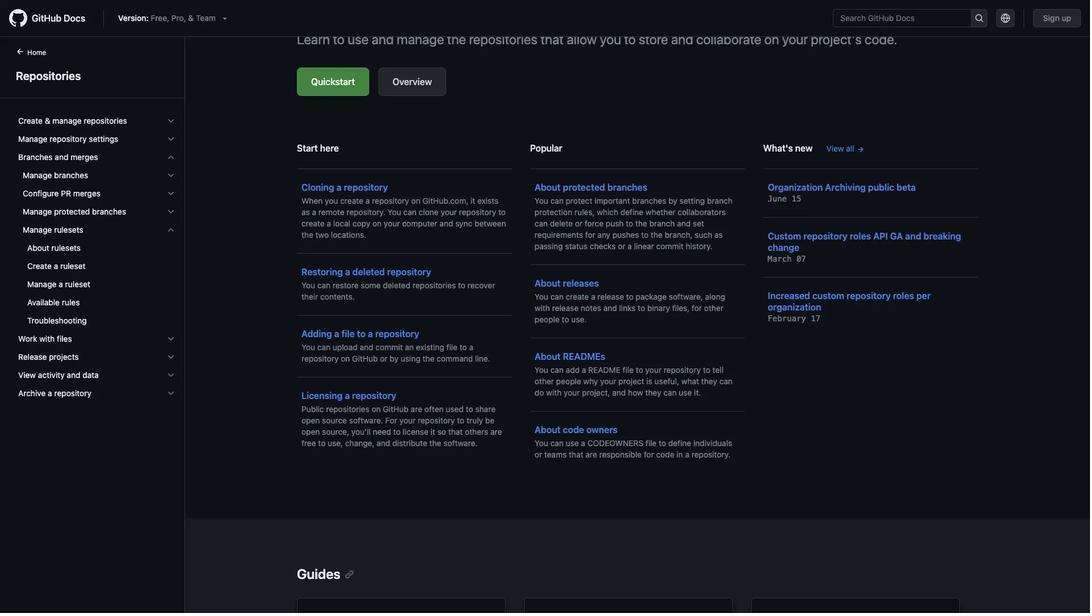 Task type: vqa. For each thing, say whether or not it's contained in the screenshot.
If you lose access to your two-factor authentication credentials, you can use your recovery codes, or another recovery option, to regain access to your account.
no



Task type: describe. For each thing, give the bounding box(es) containing it.
branches up the important
[[608, 182, 648, 193]]

a inside about protected branches you can protect important branches by setting branch protection rules, which define whether collaborators can delete or force push to the branch and set requirements for any pushes to the branch, such as passing status checks or a linear commit history.
[[628, 242, 632, 251]]

repositories element
[[0, 46, 185, 612]]

on inside adding a file to a repository you can upload and commit an existing file to a repository on github or by using the command line.
[[341, 354, 350, 363]]

important
[[595, 196, 630, 206]]

truly
[[467, 416, 483, 425]]

repositories link
[[14, 67, 171, 84]]

work with files
[[18, 334, 72, 344]]

a down remote
[[327, 219, 331, 228]]

about rulesets
[[27, 243, 81, 253]]

clone
[[419, 208, 439, 217]]

a up command
[[469, 343, 474, 352]]

other inside the about releases you can create a release to package software, along with release notes and links to binary files, for other people to use.
[[704, 304, 724, 313]]

repository up for
[[352, 390, 396, 401]]

for
[[385, 416, 397, 425]]

manage for manage branches
[[23, 171, 52, 180]]

to up links
[[626, 292, 634, 302]]

repository inside dropdown button
[[54, 389, 91, 398]]

branches up whether
[[633, 196, 667, 206]]

on up clone
[[411, 196, 421, 206]]

useful,
[[655, 377, 679, 386]]

your left project's
[[782, 31, 808, 47]]

the inside cloning a repository when you create a repository on github.com, it exists as a remote repository. you can clone your repository to create a local copy on your computer and sync between the two locations.
[[302, 230, 313, 240]]

adding
[[302, 329, 332, 339]]

1 vertical spatial deleted
[[383, 281, 411, 290]]

it inside cloning a repository when you create a repository on github.com, it exists as a remote repository. you can clone your repository to create a local copy on your computer and sync between the two locations.
[[471, 196, 475, 206]]

to up the linear
[[641, 230, 649, 240]]

branches and merges element containing branches and merges
[[9, 148, 185, 330]]

0 vertical spatial they
[[702, 377, 718, 386]]

can left the add
[[551, 365, 564, 375]]

to right learn
[[333, 31, 345, 47]]

branches
[[18, 152, 53, 162]]

the inside licensing a repository public repositories on github are often used to share open source software. for your repository to truly be open source, you'll need to license it so that others are free to use, change, and distribute the software.
[[430, 439, 441, 448]]

0 horizontal spatial code
[[563, 425, 584, 435]]

organization
[[768, 182, 823, 193]]

github.com,
[[423, 196, 469, 206]]

you inside cloning a repository when you create a repository on github.com, it exists as a remote repository. you can clone your repository to create a local copy on your computer and sync between the two locations.
[[388, 208, 401, 217]]

commit inside adding a file to a repository you can upload and commit an existing file to a repository on github or by using the command line.
[[376, 343, 403, 352]]

a down when
[[312, 208, 316, 217]]

manage repository settings
[[18, 134, 118, 144]]

to inside cloning a repository when you create a repository on github.com, it exists as a remote repository. you can clone your repository to create a local copy on your computer and sync between the two locations.
[[499, 208, 506, 217]]

github inside licensing a repository public repositories on github are often used to share open source software. for your repository to truly be open source, you'll need to license it so that others are free to use, change, and distribute the software.
[[383, 405, 409, 414]]

archive
[[18, 389, 46, 398]]

to up truly
[[466, 405, 473, 414]]

existing
[[416, 343, 444, 352]]

view activity and data button
[[14, 366, 180, 385]]

protection
[[535, 208, 573, 217]]

branches down configure pr merges dropdown button
[[92, 207, 126, 216]]

public
[[868, 182, 895, 193]]

a inside licensing a repository public repositories on github are often used to share open source software. for your repository to truly be open source, you'll need to license it so that others are free to use, change, and distribute the software.
[[345, 390, 350, 401]]

overview
[[393, 76, 432, 87]]

linear
[[634, 242, 654, 251]]

change
[[768, 242, 800, 253]]

file inside about code owners you can use a codeowners file to define individuals or teams that are responsible for code in a repository.
[[646, 439, 657, 448]]

github docs
[[32, 13, 85, 24]]

to up pushes
[[626, 219, 633, 228]]

you inside restoring a deleted repository you can restore some deleted repositories to recover their contents.
[[302, 281, 315, 290]]

learn to use and manage the repositories that allow you to store and collaborate on your project's code.
[[297, 31, 898, 47]]

sync
[[455, 219, 473, 228]]

about for readmes
[[535, 351, 561, 362]]

about readmes you can add a readme file to your repository to tell other people why your project is useful, what they can do with your project, and how they can use it.
[[535, 351, 733, 398]]

for inside about code owners you can use a codeowners file to define individuals or teams that are responsible for code in a repository.
[[644, 450, 654, 459]]

a inside the about releases you can create a release to package software, along with release notes and links to binary files, for other people to use.
[[591, 292, 596, 302]]

can inside the about releases you can create a release to package software, along with release notes and links to binary files, for other people to use.
[[551, 292, 564, 302]]

and inside custom repository roles api ga and breaking change march 07
[[906, 231, 922, 241]]

1 horizontal spatial you
[[600, 31, 621, 47]]

0 horizontal spatial they
[[646, 388, 662, 398]]

define inside about code owners you can use a codeowners file to define individuals or teams that are responsible for code in a repository.
[[669, 439, 691, 448]]

a right cloning
[[337, 182, 342, 193]]

february 17 element
[[768, 314, 821, 323]]

you'll
[[351, 427, 371, 437]]

manage rulesets
[[23, 225, 83, 235]]

change,
[[345, 439, 375, 448]]

passing
[[535, 242, 563, 251]]

home
[[27, 48, 46, 56]]

store
[[639, 31, 668, 47]]

troubleshooting link
[[14, 312, 180, 330]]

which
[[597, 208, 619, 217]]

repository down adding
[[302, 354, 339, 363]]

repository down 'exists'
[[459, 208, 496, 217]]

your inside licensing a repository public repositories on github are often used to share open source software. for your repository to truly be open source, you'll need to license it so that others are free to use, change, and distribute the software.
[[400, 416, 416, 425]]

roles inside custom repository roles api ga and breaking change march 07
[[850, 231, 871, 241]]

can down protection
[[535, 219, 548, 228]]

local
[[333, 219, 350, 228]]

manage branches
[[23, 171, 88, 180]]

file up upload
[[342, 329, 355, 339]]

used
[[446, 405, 464, 414]]

your up is
[[646, 365, 662, 375]]

up
[[1062, 13, 1072, 23]]

can down useful,
[[664, 388, 677, 398]]

responsible
[[599, 450, 642, 459]]

or inside adding a file to a repository you can upload and commit an existing file to a repository on github or by using the command line.
[[380, 354, 388, 363]]

troubleshooting
[[27, 316, 87, 325]]

a inside restoring a deleted repository you can restore some deleted repositories to recover their contents.
[[345, 267, 350, 277]]

guides link
[[297, 566, 354, 582]]

with inside about readmes you can add a readme file to your repository to tell other people why your project is useful, what they can do with your project, and how they can use it.
[[546, 388, 562, 398]]

requirements
[[535, 230, 583, 240]]

sc 9kayk9 0 image for archive a repository
[[166, 389, 176, 398]]

computer
[[402, 219, 438, 228]]

custom
[[768, 231, 802, 241]]

sc 9kayk9 0 image for release projects
[[166, 353, 176, 362]]

popular
[[530, 143, 563, 154]]

1 vertical spatial code
[[656, 450, 675, 459]]

manage rulesets element containing manage rulesets
[[9, 221, 185, 330]]

that inside about code owners you can use a codeowners file to define individuals or teams that are responsible for code in a repository.
[[569, 450, 584, 459]]

repository up 'an'
[[375, 329, 420, 339]]

links
[[619, 304, 636, 313]]

notes
[[581, 304, 601, 313]]

about releases you can create a release to package software, along with release notes and links to binary files, for other people to use.
[[535, 278, 726, 324]]

sc 9kayk9 0 image for branches and merges
[[166, 153, 176, 162]]

are inside about code owners you can use a codeowners file to define individuals or teams that are responsible for code in a repository.
[[586, 450, 597, 459]]

sign
[[1043, 13, 1060, 23]]

your down the add
[[564, 388, 580, 398]]

line.
[[475, 354, 490, 363]]

cloning a repository when you create a repository on github.com, it exists as a remote repository. you can clone your repository to create a local copy on your computer and sync between the two locations.
[[302, 182, 506, 240]]

start here
[[297, 143, 339, 154]]

use,
[[328, 439, 343, 448]]

home link
[[11, 47, 64, 59]]

as inside cloning a repository when you create a repository on github.com, it exists as a remote repository. you can clone your repository to create a local copy on your computer and sync between the two locations.
[[302, 208, 310, 217]]

can inside about code owners you can use a codeowners file to define individuals or teams that are responsible for code in a repository.
[[551, 439, 564, 448]]

that inside licensing a repository public repositories on github are often used to share open source software. for your repository to truly be open source, you'll need to license it so that others are free to use, change, and distribute the software.
[[448, 427, 463, 437]]

breaking
[[924, 231, 962, 241]]

along
[[705, 292, 726, 302]]

release
[[18, 352, 47, 362]]

locations.
[[331, 230, 366, 240]]

restore
[[333, 281, 359, 290]]

source
[[322, 416, 347, 425]]

0 horizontal spatial software.
[[349, 416, 383, 425]]

and inside dropdown button
[[67, 371, 80, 380]]

free
[[302, 439, 316, 448]]

repository inside about readmes you can add a readme file to your repository to tell other people why your project is useful, what they can do with your project, and how they can use it.
[[664, 365, 701, 375]]

repositories inside licensing a repository public repositories on github are often used to share open source software. for your repository to truly be open source, you'll need to license it so that others are free to use, change, and distribute the software.
[[326, 405, 370, 414]]

0 vertical spatial deleted
[[353, 267, 385, 277]]

rulesets for manage rulesets
[[54, 225, 83, 235]]

sc 9kayk9 0 image for manage rulesets
[[166, 225, 176, 235]]

ruleset for create a ruleset
[[60, 262, 85, 271]]

on inside licensing a repository public repositories on github are often used to share open source software. for your repository to truly be open source, you'll need to license it so that others are free to use, change, and distribute the software.
[[372, 405, 381, 414]]

1 horizontal spatial branch
[[707, 196, 733, 206]]

contents.
[[320, 292, 355, 302]]

use.
[[571, 315, 587, 324]]

1 open from the top
[[302, 416, 320, 425]]

and inside about readmes you can add a readme file to your repository to tell other people why your project is useful, what they can do with your project, and how they can use it.
[[612, 388, 626, 398]]

a up copy
[[366, 196, 370, 206]]

create for create & manage repositories
[[18, 116, 43, 126]]

create & manage repositories
[[18, 116, 127, 126]]

whether
[[646, 208, 676, 217]]

a left codeowners
[[581, 439, 586, 448]]

why
[[584, 377, 598, 386]]

protected for manage
[[54, 207, 90, 216]]

to down 'used' at bottom left
[[457, 416, 465, 425]]

a down the some
[[368, 329, 373, 339]]

by inside about protected branches you can protect important branches by setting branch protection rules, which define whether collaborators can delete or force push to the branch and set requirements for any pushes to the branch, such as passing status checks or a linear commit history.
[[669, 196, 678, 206]]

merges for branches and merges
[[71, 152, 98, 162]]

to right free
[[318, 439, 326, 448]]

0 vertical spatial release
[[598, 292, 624, 302]]

a down the 'create a ruleset'
[[59, 280, 63, 289]]

can inside restoring a deleted repository you can restore some deleted repositories to recover their contents.
[[317, 281, 331, 290]]

repository up computer
[[372, 196, 409, 206]]

can up protection
[[551, 196, 564, 206]]

setting
[[680, 196, 705, 206]]

about rulesets link
[[14, 239, 180, 257]]

github inside adding a file to a repository you can upload and commit an existing file to a repository on github or by using the command line.
[[352, 354, 378, 363]]

release projects
[[18, 352, 79, 362]]

archiving
[[825, 182, 866, 193]]

manage for manage protected branches
[[23, 207, 52, 216]]

view all link
[[827, 143, 865, 155]]

and inside cloning a repository when you create a repository on github.com, it exists as a remote repository. you can clone your repository to create a local copy on your computer and sync between the two locations.
[[440, 219, 453, 228]]

repository inside dropdown button
[[50, 134, 87, 144]]

you inside about readmes you can add a readme file to your repository to tell other people why your project is useful, what they can do with your project, and how they can use it.
[[535, 365, 548, 375]]

you inside about protected branches you can protect important branches by setting branch protection rules, which define whether collaborators can delete or force push to the branch and set requirements for any pushes to the branch, such as passing status checks or a linear commit history.
[[535, 196, 548, 206]]

to up upload
[[357, 329, 366, 339]]

create a ruleset link
[[14, 257, 180, 275]]

custom repository roles api ga and breaking change march 07
[[768, 231, 962, 264]]

your down github.com,
[[441, 208, 457, 217]]

1 vertical spatial branch
[[650, 219, 675, 228]]

a inside about readmes you can add a readme file to your repository to tell other people why your project is useful, what they can do with your project, and how they can use it.
[[582, 365, 586, 375]]

0 horizontal spatial are
[[411, 405, 422, 414]]

manage rulesets button
[[14, 221, 180, 239]]

use inside about readmes you can add a readme file to your repository to tell other people why your project is useful, what they can do with your project, and how they can use it.
[[679, 388, 692, 398]]

organization archiving public beta june 15
[[768, 182, 916, 204]]

& inside dropdown button
[[45, 116, 50, 126]]

the inside adding a file to a repository you can upload and commit an existing file to a repository on github or by using the command line.
[[423, 354, 435, 363]]

select language: current language is english image
[[1001, 14, 1011, 23]]

other inside about readmes you can add a readme file to your repository to tell other people why your project is useful, what they can do with your project, and how they can use it.
[[535, 377, 554, 386]]

checks
[[590, 242, 616, 251]]

as inside about protected branches you can protect important branches by setting branch protection rules, which define whether collaborators can delete or force push to the branch and set requirements for any pushes to the branch, such as passing status checks or a linear commit history.
[[715, 230, 723, 240]]

project,
[[582, 388, 610, 398]]

manage branches button
[[14, 166, 180, 185]]

repository. inside cloning a repository when you create a repository on github.com, it exists as a remote repository. you can clone your repository to create a local copy on your computer and sync between the two locations.
[[347, 208, 386, 217]]

to up project
[[636, 365, 643, 375]]

to right links
[[638, 304, 645, 313]]

for inside the about releases you can create a release to package software, along with release notes and links to binary files, for other people to use.
[[692, 304, 702, 313]]

sc 9kayk9 0 image for manage protected branches
[[166, 207, 176, 216]]

team
[[196, 13, 216, 23]]

your left computer
[[384, 219, 400, 228]]

allow
[[567, 31, 597, 47]]

merges for configure pr merges
[[73, 189, 101, 198]]

to up command
[[460, 343, 467, 352]]

0 horizontal spatial use
[[348, 31, 369, 47]]

you inside about code owners you can use a codeowners file to define individuals or teams that are responsible for code in a repository.
[[535, 439, 548, 448]]

by inside adding a file to a repository you can upload and commit an existing file to a repository on github or by using the command line.
[[390, 354, 399, 363]]

and right store
[[671, 31, 694, 47]]

branches and merges button
[[14, 148, 180, 166]]

repository up copy
[[344, 182, 388, 193]]

or down pushes
[[618, 242, 626, 251]]

can down "tell" at bottom
[[720, 377, 733, 386]]

a up upload
[[334, 329, 339, 339]]

is
[[647, 377, 653, 386]]

you inside adding a file to a repository you can upload and commit an existing file to a repository on github or by using the command line.
[[302, 343, 315, 352]]

1 vertical spatial are
[[491, 427, 502, 437]]

others
[[465, 427, 488, 437]]

and inside dropdown button
[[55, 152, 68, 162]]

to left "tell" at bottom
[[703, 365, 711, 375]]

project
[[619, 377, 645, 386]]



Task type: locate. For each thing, give the bounding box(es) containing it.
with left files at left bottom
[[39, 334, 55, 344]]

and left data
[[67, 371, 80, 380]]

the
[[447, 31, 466, 47], [636, 219, 647, 228], [302, 230, 313, 240], [651, 230, 663, 240], [423, 354, 435, 363], [430, 439, 441, 448]]

0 horizontal spatial for
[[585, 230, 596, 240]]

on up need
[[372, 405, 381, 414]]

june 15 element
[[768, 194, 802, 204]]

code.
[[865, 31, 898, 47]]

1 horizontal spatial manage
[[397, 31, 444, 47]]

and inside licensing a repository public repositories on github are often used to share open source software. for your repository to truly be open source, you'll need to license it so that others are free to use, change, and distribute the software.
[[377, 439, 390, 448]]

1 vertical spatial as
[[715, 230, 723, 240]]

sc 9kayk9 0 image inside archive a repository dropdown button
[[166, 389, 176, 398]]

file right codeowners
[[646, 439, 657, 448]]

some
[[361, 281, 381, 290]]

0 vertical spatial roles
[[850, 231, 871, 241]]

to left store
[[624, 31, 636, 47]]

1 horizontal spatial &
[[188, 13, 194, 23]]

repository up '07'
[[804, 231, 848, 241]]

repository inside restoring a deleted repository you can restore some deleted repositories to recover their contents.
[[387, 267, 431, 277]]

1 horizontal spatial repository.
[[692, 450, 731, 459]]

2 horizontal spatial create
[[566, 292, 589, 302]]

0 horizontal spatial manage
[[52, 116, 82, 126]]

with inside the about releases you can create a release to package software, along with release notes and links to binary files, for other people to use.
[[535, 304, 550, 313]]

rulesets down manage protected branches
[[54, 225, 83, 235]]

a up notes
[[591, 292, 596, 302]]

and left links
[[604, 304, 617, 313]]

source,
[[322, 427, 349, 437]]

& right pro, on the top
[[188, 13, 194, 23]]

can up the teams
[[551, 439, 564, 448]]

0 vertical spatial protected
[[563, 182, 605, 193]]

2 horizontal spatial use
[[679, 388, 692, 398]]

manage inside manage branches dropdown button
[[23, 171, 52, 180]]

branches up pr
[[54, 171, 88, 180]]

code left owners
[[563, 425, 584, 435]]

1 horizontal spatial release
[[598, 292, 624, 302]]

to left use.
[[562, 315, 569, 324]]

for down force
[[585, 230, 596, 240]]

create inside create & manage repositories dropdown button
[[18, 116, 43, 126]]

0 horizontal spatial branch
[[650, 219, 675, 228]]

all
[[846, 144, 855, 153]]

1 sc 9kayk9 0 image from the top
[[166, 135, 176, 144]]

branches and merges element containing manage branches
[[9, 166, 185, 330]]

2 vertical spatial that
[[569, 450, 584, 459]]

1 vertical spatial &
[[45, 116, 50, 126]]

0 vertical spatial use
[[348, 31, 369, 47]]

or left using
[[380, 354, 388, 363]]

view for view all
[[827, 144, 844, 153]]

1 horizontal spatial define
[[669, 439, 691, 448]]

are down be
[[491, 427, 502, 437]]

2 vertical spatial create
[[566, 292, 589, 302]]

1 horizontal spatial create
[[340, 196, 364, 206]]

1 horizontal spatial protected
[[563, 182, 605, 193]]

1 sc 9kayk9 0 image from the top
[[166, 116, 176, 126]]

create for create a ruleset
[[27, 262, 52, 271]]

search image
[[975, 14, 984, 23]]

2 horizontal spatial for
[[692, 304, 702, 313]]

0 horizontal spatial &
[[45, 116, 50, 126]]

license
[[403, 427, 429, 437]]

two
[[316, 230, 329, 240]]

releases
[[563, 278, 599, 289]]

manage protected branches
[[23, 207, 126, 216]]

sc 9kayk9 0 image for manage branches
[[166, 171, 176, 180]]

for inside about protected branches you can protect important branches by setting branch protection rules, which define whether collaborators can delete or force push to the branch and set requirements for any pushes to the branch, such as passing status checks or a linear commit history.
[[585, 230, 596, 240]]

manage inside manage protected branches dropdown button
[[23, 207, 52, 216]]

with inside dropdown button
[[39, 334, 55, 344]]

1 vertical spatial people
[[556, 377, 581, 386]]

they
[[702, 377, 718, 386], [646, 388, 662, 398]]

4 sc 9kayk9 0 image from the top
[[166, 353, 176, 362]]

commit down branch,
[[656, 242, 684, 251]]

& up manage repository settings
[[45, 116, 50, 126]]

with
[[535, 304, 550, 313], [39, 334, 55, 344], [546, 388, 562, 398]]

on right copy
[[373, 219, 382, 228]]

remote
[[319, 208, 345, 217]]

use inside about code owners you can use a codeowners file to define individuals or teams that are responsible for code in a repository.
[[566, 439, 579, 448]]

1 vertical spatial github
[[352, 354, 378, 363]]

create up branches
[[18, 116, 43, 126]]

6 sc 9kayk9 0 image from the top
[[166, 389, 176, 398]]

1 horizontal spatial commit
[[656, 242, 684, 251]]

0 vertical spatial repository.
[[347, 208, 386, 217]]

can down adding
[[317, 343, 331, 352]]

such
[[695, 230, 713, 240]]

manage inside manage repository settings dropdown button
[[18, 134, 47, 144]]

1 horizontal spatial they
[[702, 377, 718, 386]]

add
[[566, 365, 580, 375]]

tell
[[713, 365, 724, 375]]

1 vertical spatial protected
[[54, 207, 90, 216]]

0 horizontal spatial protected
[[54, 207, 90, 216]]

1 vertical spatial commit
[[376, 343, 403, 352]]

or down rules,
[[575, 219, 583, 228]]

and left how
[[612, 388, 626, 398]]

0 vertical spatial it
[[471, 196, 475, 206]]

between
[[475, 219, 506, 228]]

1 vertical spatial software.
[[444, 439, 478, 448]]

0 vertical spatial define
[[621, 208, 644, 217]]

sc 9kayk9 0 image for configure pr merges
[[166, 189, 176, 198]]

manage up branches
[[18, 134, 47, 144]]

that right so on the left of page
[[448, 427, 463, 437]]

as right the such
[[715, 230, 723, 240]]

pushes
[[613, 230, 639, 240]]

2 horizontal spatial that
[[569, 450, 584, 459]]

protected inside about protected branches you can protect important branches by setting branch protection rules, which define whether collaborators can delete or force push to the branch and set requirements for any pushes to the branch, such as passing status checks or a linear commit history.
[[563, 182, 605, 193]]

software.
[[349, 416, 383, 425], [444, 439, 478, 448]]

1 vertical spatial open
[[302, 427, 320, 437]]

0 horizontal spatial roles
[[850, 231, 871, 241]]

0 vertical spatial as
[[302, 208, 310, 217]]

and inside about protected branches you can protect important branches by setting branch protection rules, which define whether collaborators can delete or force push to the branch and set requirements for any pushes to the branch, such as passing status checks or a linear commit history.
[[677, 219, 691, 228]]

manage rulesets element containing about rulesets
[[9, 239, 185, 330]]

3 sc 9kayk9 0 image from the top
[[166, 207, 176, 216]]

about inside the about releases you can create a release to package software, along with release notes and links to binary files, for other people to use.
[[535, 278, 561, 289]]

about inside about code owners you can use a codeowners file to define individuals or teams that are responsible for code in a repository.
[[535, 425, 561, 435]]

about up protection
[[535, 182, 561, 193]]

open
[[302, 416, 320, 425], [302, 427, 320, 437]]

2 vertical spatial use
[[566, 439, 579, 448]]

view activity and data
[[18, 371, 99, 380]]

people down the add
[[556, 377, 581, 386]]

&
[[188, 13, 194, 23], [45, 116, 50, 126]]

0 vertical spatial open
[[302, 416, 320, 425]]

2 vertical spatial github
[[383, 405, 409, 414]]

about for rulesets
[[27, 243, 49, 253]]

a right licensing
[[345, 390, 350, 401]]

and inside adding a file to a repository you can upload and commit an existing file to a repository on github or by using the command line.
[[360, 343, 374, 352]]

files
[[57, 334, 72, 344]]

roles
[[850, 231, 871, 241], [893, 291, 915, 301]]

1 vertical spatial release
[[552, 304, 579, 313]]

command
[[437, 354, 473, 363]]

1 vertical spatial other
[[535, 377, 554, 386]]

create inside the about releases you can create a release to package software, along with release notes and links to binary files, for other people to use.
[[566, 292, 589, 302]]

you down passing
[[535, 292, 548, 302]]

using
[[401, 354, 421, 363]]

3 sc 9kayk9 0 image from the top
[[166, 189, 176, 198]]

sc 9kayk9 0 image inside manage rulesets dropdown button
[[166, 225, 176, 235]]

0 vertical spatial software.
[[349, 416, 383, 425]]

about inside about protected branches you can protect important branches by setting branch protection rules, which define whether collaborators can delete or force push to the branch and set requirements for any pushes to the branch, such as passing status checks or a linear commit history.
[[535, 182, 561, 193]]

and inside the about releases you can create a release to package software, along with release notes and links to binary files, for other people to use.
[[604, 304, 617, 313]]

are
[[411, 405, 422, 414], [491, 427, 502, 437], [586, 450, 597, 459]]

repository. inside about code owners you can use a codeowners file to define individuals or teams that are responsible for code in a repository.
[[692, 450, 731, 459]]

1 manage rulesets element from the top
[[9, 221, 185, 330]]

1 horizontal spatial use
[[566, 439, 579, 448]]

0 vertical spatial that
[[541, 31, 564, 47]]

sc 9kayk9 0 image for work with files
[[166, 335, 176, 344]]

2 manage rulesets element from the top
[[9, 239, 185, 330]]

repository inside increased custom repository roles per organization february 17
[[847, 291, 891, 301]]

release projects button
[[14, 348, 180, 366]]

to inside about code owners you can use a codeowners file to define individuals or teams that are responsible for code in a repository.
[[659, 439, 666, 448]]

view inside view all link
[[827, 144, 844, 153]]

you up protection
[[535, 196, 548, 206]]

you
[[535, 196, 548, 206], [388, 208, 401, 217], [302, 281, 315, 290], [535, 292, 548, 302], [302, 343, 315, 352], [535, 365, 548, 375], [535, 439, 548, 448]]

1 horizontal spatial software.
[[444, 439, 478, 448]]

sc 9kayk9 0 image for create & manage repositories
[[166, 116, 176, 126]]

repositories
[[469, 31, 538, 47], [84, 116, 127, 126], [413, 281, 456, 290], [326, 405, 370, 414]]

history.
[[686, 242, 713, 251]]

2 vertical spatial are
[[586, 450, 597, 459]]

what
[[682, 377, 699, 386]]

manage up the overview link
[[397, 31, 444, 47]]

1 vertical spatial repository.
[[692, 450, 731, 459]]

you up the teams
[[535, 439, 548, 448]]

branch down whether
[[650, 219, 675, 228]]

sc 9kayk9 0 image for manage repository settings
[[166, 135, 176, 144]]

0 horizontal spatial as
[[302, 208, 310, 217]]

about inside about readmes you can add a readme file to your repository to tell other people why your project is useful, what they can do with your project, and how they can use it.
[[535, 351, 561, 362]]

0 vertical spatial you
[[600, 31, 621, 47]]

you inside cloning a repository when you create a repository on github.com, it exists as a remote repository. you can clone your repository to create a local copy on your computer and sync between the two locations.
[[325, 196, 338, 206]]

view up archive
[[18, 371, 36, 380]]

by up whether
[[669, 196, 678, 206]]

force
[[585, 219, 604, 228]]

your up the license
[[400, 416, 416, 425]]

a up restore
[[345, 267, 350, 277]]

about left "readmes"
[[535, 351, 561, 362]]

manage down configure
[[23, 207, 52, 216]]

Search GitHub Docs search field
[[834, 10, 971, 27]]

1 horizontal spatial that
[[541, 31, 564, 47]]

1 vertical spatial that
[[448, 427, 463, 437]]

release up links
[[598, 292, 624, 302]]

a down about rulesets
[[54, 262, 58, 271]]

data
[[83, 371, 99, 380]]

rulesets for about rulesets
[[51, 243, 81, 253]]

commit left 'an'
[[376, 343, 403, 352]]

to inside restoring a deleted repository you can restore some deleted repositories to recover their contents.
[[458, 281, 466, 290]]

repositories inside dropdown button
[[84, 116, 127, 126]]

repository inside custom repository roles api ga and breaking change march 07
[[804, 231, 848, 241]]

with right do
[[546, 388, 562, 398]]

about inside 'manage rulesets' element
[[27, 243, 49, 253]]

1 vertical spatial they
[[646, 388, 662, 398]]

it
[[471, 196, 475, 206], [431, 427, 435, 437]]

by
[[669, 196, 678, 206], [390, 354, 399, 363]]

a right in
[[685, 450, 690, 459]]

cloning
[[302, 182, 334, 193]]

and
[[372, 31, 394, 47], [671, 31, 694, 47], [55, 152, 68, 162], [440, 219, 453, 228], [677, 219, 691, 228], [906, 231, 922, 241], [604, 304, 617, 313], [360, 343, 374, 352], [67, 371, 80, 380], [612, 388, 626, 398], [377, 439, 390, 448]]

manage inside manage rulesets dropdown button
[[23, 225, 52, 235]]

0 vertical spatial create
[[340, 196, 364, 206]]

1 horizontal spatial for
[[644, 450, 654, 459]]

2 sc 9kayk9 0 image from the top
[[166, 171, 176, 180]]

1 vertical spatial manage
[[52, 116, 82, 126]]

people left use.
[[535, 315, 560, 324]]

can inside cloning a repository when you create a repository on github.com, it exists as a remote repository. you can clone your repository to create a local copy on your computer and sync between the two locations.
[[403, 208, 417, 217]]

create down releases
[[566, 292, 589, 302]]

about for releases
[[535, 278, 561, 289]]

a down pushes
[[628, 242, 632, 251]]

view left all at the right top of page
[[827, 144, 844, 153]]

and up the overview link
[[372, 31, 394, 47]]

are down codeowners
[[586, 450, 597, 459]]

sc 9kayk9 0 image for view activity and data
[[166, 371, 176, 380]]

it left so on the left of page
[[431, 427, 435, 437]]

as
[[302, 208, 310, 217], [715, 230, 723, 240]]

sc 9kayk9 0 image
[[166, 116, 176, 126], [166, 171, 176, 180], [166, 189, 176, 198], [166, 353, 176, 362], [166, 371, 176, 380], [166, 389, 176, 398]]

manage for manage rulesets
[[23, 225, 52, 235]]

march 07 element
[[768, 254, 806, 264]]

1 vertical spatial roles
[[893, 291, 915, 301]]

manage for manage repository settings
[[18, 134, 47, 144]]

create
[[340, 196, 364, 206], [302, 219, 325, 228], [566, 292, 589, 302]]

about for code
[[535, 425, 561, 435]]

people inside about readmes you can add a readme file to your repository to tell other people why your project is useful, what they can do with your project, and how they can use it.
[[556, 377, 581, 386]]

0 vertical spatial other
[[704, 304, 724, 313]]

push
[[606, 219, 624, 228]]

you right allow
[[600, 31, 621, 47]]

github inside github docs link
[[32, 13, 61, 24]]

repository down the view activity and data
[[54, 389, 91, 398]]

learn
[[297, 31, 330, 47]]

to down for
[[393, 427, 401, 437]]

protected
[[563, 182, 605, 193], [54, 207, 90, 216]]

increased
[[768, 291, 810, 301]]

ruleset up manage a ruleset
[[60, 262, 85, 271]]

sign up link
[[1034, 9, 1081, 27]]

0 vertical spatial are
[[411, 405, 422, 414]]

0 horizontal spatial commit
[[376, 343, 403, 352]]

0 vertical spatial github
[[32, 13, 61, 24]]

you inside the about releases you can create a release to package software, along with release notes and links to binary files, for other people to use.
[[535, 292, 548, 302]]

release up use.
[[552, 304, 579, 313]]

they down is
[[646, 388, 662, 398]]

2 branches and merges element from the top
[[9, 166, 185, 330]]

sc 9kayk9 0 image inside create & manage repositories dropdown button
[[166, 116, 176, 126]]

manage inside dropdown button
[[52, 116, 82, 126]]

teams
[[545, 450, 567, 459]]

in
[[677, 450, 683, 459]]

view for view activity and data
[[18, 371, 36, 380]]

0 vertical spatial manage
[[397, 31, 444, 47]]

other down along
[[704, 304, 724, 313]]

and right upload
[[360, 343, 374, 352]]

quickstart
[[311, 76, 355, 87]]

2 open from the top
[[302, 427, 320, 437]]

file
[[342, 329, 355, 339], [447, 343, 458, 352], [623, 365, 634, 375], [646, 439, 657, 448]]

sc 9kayk9 0 image inside manage repository settings dropdown button
[[166, 135, 176, 144]]

code left in
[[656, 450, 675, 459]]

0 horizontal spatial define
[[621, 208, 644, 217]]

sc 9kayk9 0 image
[[166, 135, 176, 144], [166, 153, 176, 162], [166, 207, 176, 216], [166, 225, 176, 235], [166, 335, 176, 344]]

software. up 'you'll'
[[349, 416, 383, 425]]

people inside the about releases you can create a release to package software, along with release notes and links to binary files, for other people to use.
[[535, 315, 560, 324]]

0 vertical spatial by
[[669, 196, 678, 206]]

0 horizontal spatial create
[[302, 219, 325, 228]]

and up branch,
[[677, 219, 691, 228]]

it inside licensing a repository public repositories on github are often used to share open source software. for your repository to truly be open source, you'll need to license it so that others are free to use, change, and distribute the software.
[[431, 427, 435, 437]]

0 horizontal spatial you
[[325, 196, 338, 206]]

with left notes
[[535, 304, 550, 313]]

1 horizontal spatial other
[[704, 304, 724, 313]]

0 vertical spatial &
[[188, 13, 194, 23]]

increased custom repository roles per organization february 17
[[768, 291, 931, 323]]

1 vertical spatial rulesets
[[51, 243, 81, 253]]

create up remote
[[340, 196, 364, 206]]

1 vertical spatial view
[[18, 371, 36, 380]]

create inside create a ruleset link
[[27, 262, 52, 271]]

ruleset for manage a ruleset
[[65, 280, 90, 289]]

1 vertical spatial create
[[302, 219, 325, 228]]

available rules link
[[14, 294, 180, 312]]

0 vertical spatial branch
[[707, 196, 733, 206]]

repository down often
[[418, 416, 455, 425]]

available rules
[[27, 298, 80, 307]]

file up command
[[447, 343, 458, 352]]

0 vertical spatial ruleset
[[60, 262, 85, 271]]

sc 9kayk9 0 image inside branches and merges dropdown button
[[166, 153, 176, 162]]

view inside dropdown button
[[18, 371, 36, 380]]

protected for about
[[563, 182, 605, 193]]

triangle down image
[[220, 14, 229, 23]]

a inside dropdown button
[[48, 389, 52, 398]]

github docs link
[[9, 9, 94, 27]]

define
[[621, 208, 644, 217], [669, 439, 691, 448]]

can inside adding a file to a repository you can upload and commit an existing file to a repository on github or by using the command line.
[[317, 343, 331, 352]]

and left sync
[[440, 219, 453, 228]]

2 vertical spatial for
[[644, 450, 654, 459]]

to up between
[[499, 208, 506, 217]]

sc 9kayk9 0 image inside release projects dropdown button
[[166, 353, 176, 362]]

commit inside about protected branches you can protect important branches by setting branch protection rules, which define whether collaborators can delete or force push to the branch and set requirements for any pushes to the branch, such as passing status checks or a linear commit history.
[[656, 242, 684, 251]]

0 horizontal spatial by
[[390, 354, 399, 363]]

define inside about protected branches you can protect important branches by setting branch protection rules, which define whether collaborators can delete or force push to the branch and set requirements for any pushes to the branch, such as passing status checks or a linear commit history.
[[621, 208, 644, 217]]

4 sc 9kayk9 0 image from the top
[[166, 225, 176, 235]]

1 vertical spatial merges
[[73, 189, 101, 198]]

your down readme
[[600, 377, 617, 386]]

1 branches and merges element from the top
[[9, 148, 185, 330]]

beta
[[897, 182, 916, 193]]

here
[[320, 143, 339, 154]]

rulesets inside about rulesets link
[[51, 243, 81, 253]]

on right collaborate
[[765, 31, 779, 47]]

activity
[[38, 371, 65, 380]]

0 horizontal spatial github
[[32, 13, 61, 24]]

file inside about readmes you can add a readme file to your repository to tell other people why your project is useful, what they can do with your project, and how they can use it.
[[623, 365, 634, 375]]

projects
[[49, 352, 79, 362]]

software,
[[669, 292, 703, 302]]

0 horizontal spatial view
[[18, 371, 36, 380]]

1 vertical spatial with
[[39, 334, 55, 344]]

overview link
[[378, 68, 446, 96]]

15
[[792, 194, 802, 204]]

package
[[636, 292, 667, 302]]

can down restoring
[[317, 281, 331, 290]]

often
[[425, 405, 444, 414]]

manage inside manage a ruleset link
[[27, 280, 57, 289]]

repositories inside restoring a deleted repository you can restore some deleted repositories to recover their contents.
[[413, 281, 456, 290]]

recover
[[468, 281, 495, 290]]

about for protected
[[535, 182, 561, 193]]

0 vertical spatial code
[[563, 425, 584, 435]]

manage for manage a ruleset
[[27, 280, 57, 289]]

2 horizontal spatial github
[[383, 405, 409, 414]]

guides
[[297, 566, 341, 582]]

1 vertical spatial it
[[431, 427, 435, 437]]

None search field
[[833, 9, 988, 27]]

roles inside increased custom repository roles per organization february 17
[[893, 291, 915, 301]]

are left often
[[411, 405, 422, 414]]

1 vertical spatial ruleset
[[65, 280, 90, 289]]

2 horizontal spatial are
[[586, 450, 597, 459]]

about left releases
[[535, 278, 561, 289]]

1 vertical spatial by
[[390, 354, 399, 363]]

1 horizontal spatial by
[[669, 196, 678, 206]]

available
[[27, 298, 60, 307]]

repository up what at the right bottom
[[664, 365, 701, 375]]

manage
[[18, 134, 47, 144], [23, 171, 52, 180], [23, 207, 52, 216], [23, 225, 52, 235], [27, 280, 57, 289]]

deleted up the some
[[353, 267, 385, 277]]

protected inside dropdown button
[[54, 207, 90, 216]]

or inside about code owners you can use a codeowners file to define individuals or teams that are responsible for code in a repository.
[[535, 450, 542, 459]]

2 sc 9kayk9 0 image from the top
[[166, 153, 176, 162]]

and right ga at the right
[[906, 231, 922, 241]]

0 horizontal spatial release
[[552, 304, 579, 313]]

what's new
[[764, 143, 813, 154]]

on down upload
[[341, 354, 350, 363]]

1 vertical spatial you
[[325, 196, 338, 206]]

5 sc 9kayk9 0 image from the top
[[166, 335, 176, 344]]

ga
[[891, 231, 903, 241]]

you up remote
[[325, 196, 338, 206]]

0 vertical spatial with
[[535, 304, 550, 313]]

about down manage rulesets
[[27, 243, 49, 253]]

sc 9kayk9 0 image inside manage branches dropdown button
[[166, 171, 176, 180]]

software. down others
[[444, 439, 478, 448]]

protected down pr
[[54, 207, 90, 216]]

5 sc 9kayk9 0 image from the top
[[166, 371, 176, 380]]

june
[[768, 194, 787, 204]]

manage rulesets element
[[9, 221, 185, 330], [9, 239, 185, 330]]

1 vertical spatial use
[[679, 388, 692, 398]]

1 vertical spatial for
[[692, 304, 702, 313]]

define up push
[[621, 208, 644, 217]]

0 horizontal spatial that
[[448, 427, 463, 437]]

github down upload
[[352, 354, 378, 363]]

sc 9kayk9 0 image inside work with files dropdown button
[[166, 335, 176, 344]]

rulesets inside manage rulesets dropdown button
[[54, 225, 83, 235]]

branch,
[[665, 230, 693, 240]]

0 vertical spatial create
[[18, 116, 43, 126]]

other
[[704, 304, 724, 313], [535, 377, 554, 386]]

do
[[535, 388, 544, 398]]

a right the add
[[582, 365, 586, 375]]

public
[[302, 405, 324, 414]]

branches and merges element
[[9, 148, 185, 330], [9, 166, 185, 330]]



